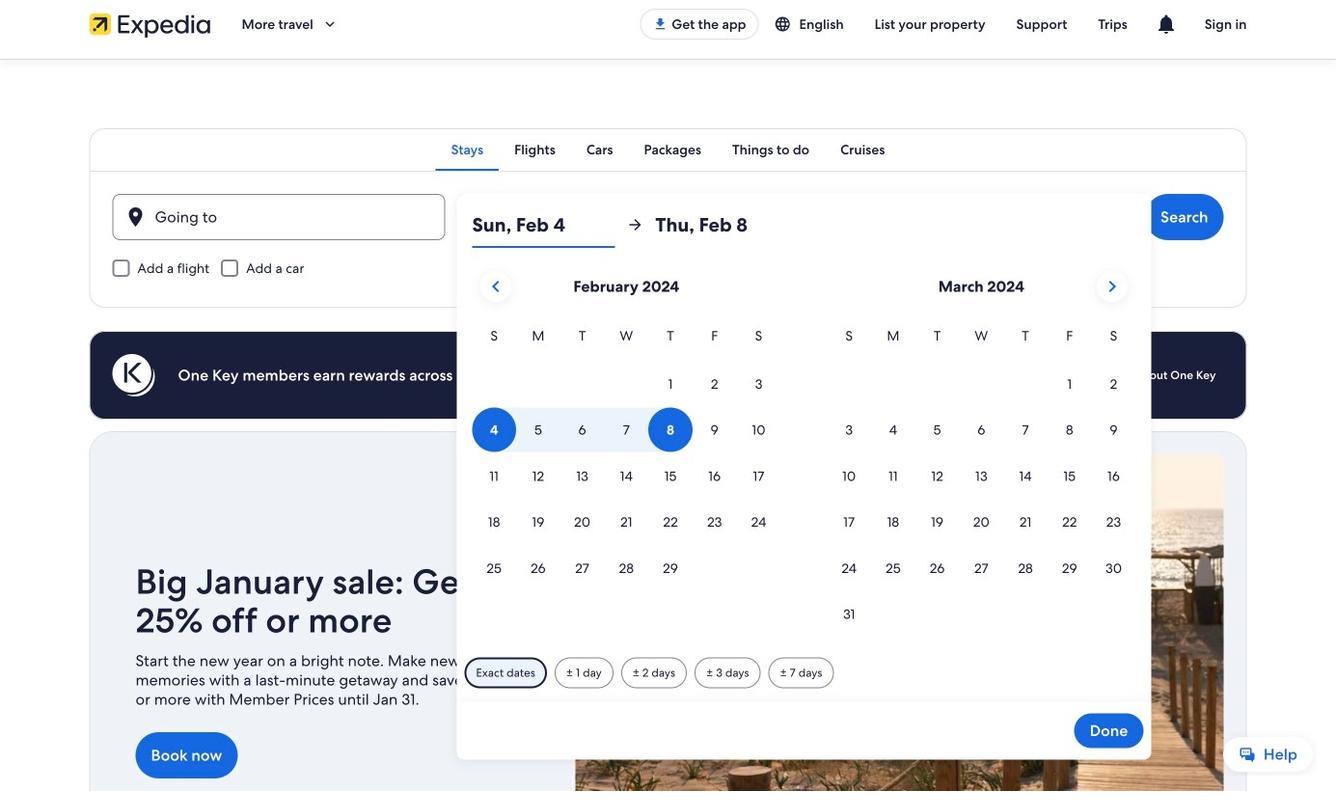 Task type: locate. For each thing, give the bounding box(es) containing it.
february 2024 element
[[472, 325, 781, 592]]

communication center icon image
[[1155, 13, 1178, 36]]

march 2024 element
[[828, 325, 1136, 638]]

more travel image
[[321, 15, 339, 33]]

next month image
[[1101, 275, 1124, 298]]

tab list
[[89, 128, 1248, 171]]

application
[[472, 264, 1136, 638]]

main content
[[0, 59, 1337, 791]]

small image
[[775, 15, 800, 33]]



Task type: describe. For each thing, give the bounding box(es) containing it.
previous month image
[[484, 275, 508, 298]]

download the app button image
[[653, 16, 668, 32]]

expedia logo image
[[89, 11, 211, 38]]

directional image
[[627, 216, 644, 234]]



Task type: vqa. For each thing, say whether or not it's contained in the screenshot.
Expedia Logo
yes



